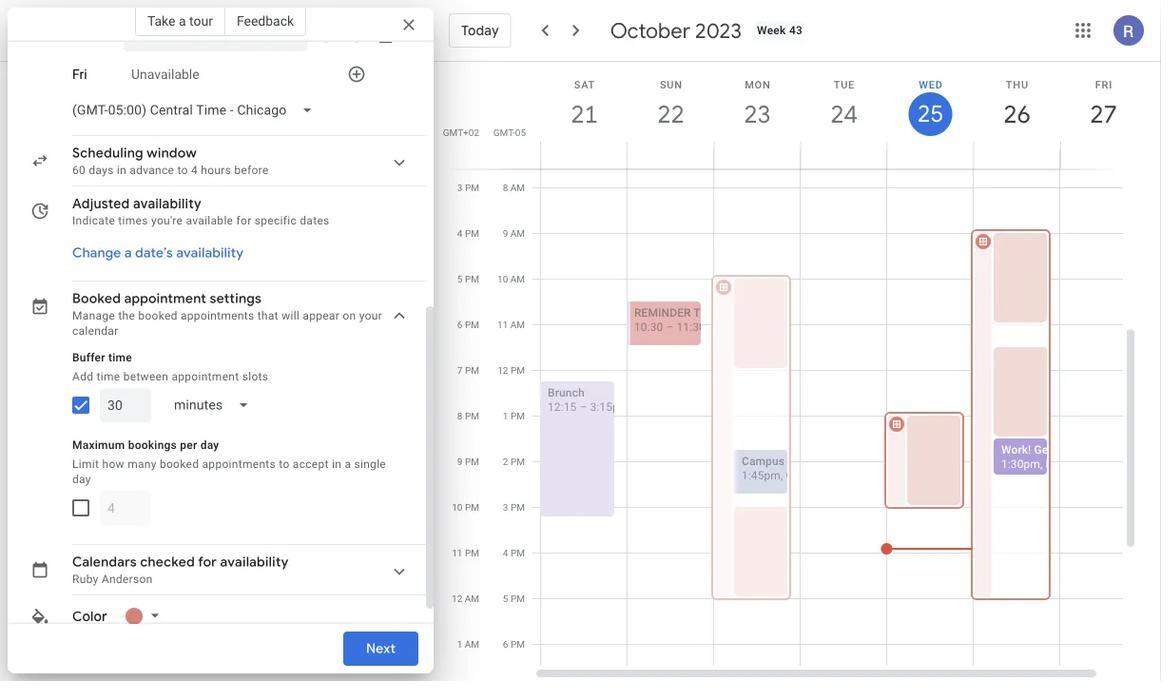 Task type: describe. For each thing, give the bounding box(es) containing it.
21 column header
[[540, 62, 628, 169]]

campus meeting rescheduled 1:45pm ,
[[742, 455, 912, 482]]

8 am
[[503, 182, 525, 194]]

adjusted availability indicate times you're available for specific dates
[[72, 195, 330, 227]]

feedback
[[237, 13, 294, 29]]

advance
[[130, 164, 174, 177]]

fri 27
[[1089, 78, 1116, 130]]

work!
[[1002, 443, 1032, 457]]

pm right the 1 am
[[511, 639, 525, 650]]

am for 9 am
[[511, 228, 525, 239]]

tue
[[834, 78, 855, 90]]

booked
[[72, 290, 121, 307]]

campus
[[742, 455, 785, 468]]

appointment inside buffer time add time between appointment slots
[[172, 370, 239, 383]]

1 vertical spatial 6
[[503, 639, 508, 650]]

window
[[147, 145, 197, 162]]

unavailable
[[131, 66, 199, 82]]

10:30
[[634, 321, 663, 334]]

dates
[[300, 214, 330, 227]]

availability inside adjusted availability indicate times you're available for specific dates
[[133, 195, 202, 212]]

24 column header
[[800, 62, 887, 169]]

9 for 9 am
[[503, 228, 508, 239]]

booked appointment settings manage the booked appointments that will appear on your calendar
[[72, 290, 382, 338]]

availability for for
[[220, 554, 289, 571]]

to inside scheduling window 60 days in advance to 4 hours before
[[177, 164, 188, 177]]

wed
[[919, 78, 943, 90]]

23 column header
[[713, 62, 801, 169]]

reminder to clean 10:30 – 11:30am
[[634, 306, 748, 334]]

43
[[789, 24, 803, 37]]

for inside adjusted availability indicate times you're available for specific dates
[[236, 214, 252, 227]]

date's
[[135, 244, 173, 262]]

manage
[[72, 309, 115, 322]]

21
[[570, 98, 597, 130]]

12 for 12 pm
[[498, 365, 508, 376]]

add
[[72, 370, 93, 383]]

1 horizontal spatial 6 pm
[[503, 639, 525, 650]]

sun 22
[[656, 78, 683, 130]]

8 for 8 pm
[[457, 410, 463, 422]]

a for change
[[125, 244, 132, 262]]

gmt+02
[[443, 127, 479, 138]]

1 for 1 pm
[[503, 410, 508, 422]]

today button
[[449, 8, 511, 53]]

ruby
[[72, 573, 99, 586]]

sun
[[660, 78, 683, 90]]

grid containing 21
[[441, 62, 1148, 681]]

scheduling
[[72, 145, 143, 162]]

9 pm
[[457, 456, 479, 468]]

to
[[694, 306, 709, 320]]

12 pm
[[498, 365, 525, 376]]

12 am
[[452, 593, 479, 605]]

today
[[461, 22, 499, 39]]

work! get to it! 1:30pm ,
[[1002, 443, 1079, 471]]

11 pm
[[452, 547, 479, 559]]

wednesday, october 25, today element
[[909, 92, 953, 136]]

0 horizontal spatial 6 pm
[[457, 319, 479, 331]]

reminder
[[634, 306, 691, 320]]

adjusted
[[72, 195, 130, 212]]

0 horizontal spatial 6
[[457, 319, 463, 331]]

maximum
[[72, 439, 125, 452]]

8 pm
[[457, 410, 479, 422]]

buffer time add time between appointment slots
[[72, 351, 269, 383]]

pm left 1 pm
[[465, 410, 479, 422]]

2 horizontal spatial 4
[[503, 547, 508, 559]]

accept
[[293, 458, 329, 471]]

10 pm
[[452, 502, 479, 513]]

color
[[72, 608, 107, 625]]

will
[[282, 309, 300, 322]]

1 vertical spatial time
[[97, 370, 120, 383]]

fri for fri
[[72, 66, 87, 82]]

single
[[354, 458, 386, 471]]

scheduling window 60 days in advance to 4 hours before
[[72, 145, 269, 177]]

End time on Thursdays text field
[[243, 23, 300, 46]]

calendars
[[72, 554, 137, 571]]

pm left 12:15 on the bottom of page
[[511, 410, 525, 422]]

before
[[234, 164, 269, 177]]

0 horizontal spatial day
[[72, 473, 91, 486]]

– inside reminder to clean 10:30 – 11:30am
[[666, 321, 674, 334]]

a for take
[[179, 13, 186, 29]]

2023
[[695, 17, 742, 44]]

rescheduled
[[833, 455, 912, 468]]

1 vertical spatial 4
[[457, 228, 463, 239]]

7 pm
[[457, 365, 479, 376]]

brunch
[[548, 386, 585, 400]]

, inside campus meeting rescheduled 1:45pm ,
[[781, 469, 783, 482]]

11:30am
[[677, 321, 722, 334]]

0 vertical spatial 3
[[457, 182, 463, 194]]

1 horizontal spatial 5 pm
[[503, 593, 525, 605]]

take
[[147, 13, 175, 29]]

Maximum bookings per day number field
[[107, 491, 144, 525]]

26 column header
[[973, 62, 1061, 169]]

friday, october 27 element
[[1082, 92, 1126, 136]]

9 for 9 pm
[[457, 456, 463, 468]]

10 for 10 pm
[[452, 502, 463, 513]]

days
[[89, 164, 114, 177]]

change a date's availability button
[[65, 236, 251, 270]]

22 column header
[[627, 62, 714, 169]]

many
[[128, 458, 157, 471]]

a inside maximum bookings per day limit how many booked appointments to accept in a single day
[[345, 458, 351, 471]]

05
[[515, 127, 526, 138]]

am for 1 am
[[465, 639, 479, 650]]

0 horizontal spatial 5 pm
[[457, 273, 479, 285]]

0 vertical spatial 4 pm
[[457, 228, 479, 239]]

you're
[[151, 214, 183, 227]]

maximum bookings per day limit how many booked appointments to accept in a single day
[[72, 439, 386, 486]]

appear
[[303, 309, 340, 322]]

pm left 11 am
[[465, 319, 479, 331]]

pm left 2
[[465, 456, 479, 468]]

pm left 10 am
[[465, 273, 479, 285]]

pm up 1 pm
[[511, 365, 525, 376]]

buffer
[[72, 351, 105, 364]]

3:15pm
[[590, 400, 629, 414]]

wed 25
[[917, 78, 943, 129]]

to inside the work! get to it! 1:30pm ,
[[1055, 443, 1066, 457]]

take a tour
[[147, 13, 213, 29]]

gmt-05
[[493, 127, 526, 138]]

0 horizontal spatial –
[[211, 26, 220, 42]]

checked
[[140, 554, 195, 571]]

Start time on Thursdays text field
[[131, 23, 188, 46]]

next button
[[343, 626, 419, 672]]

1 vertical spatial 4 pm
[[503, 547, 525, 559]]

0 vertical spatial time
[[108, 351, 132, 364]]

october
[[610, 17, 691, 44]]

27
[[1089, 98, 1116, 130]]

1 for 1 am
[[457, 639, 463, 650]]

am for 10 am
[[511, 273, 525, 285]]

– inside brunch 12:15 – 3:15pm
[[580, 400, 587, 414]]

sat
[[574, 78, 596, 90]]

settings
[[210, 290, 262, 307]]

appointments inside maximum bookings per day limit how many booked appointments to accept in a single day
[[202, 458, 276, 471]]



Task type: locate. For each thing, give the bounding box(es) containing it.
for left specific
[[236, 214, 252, 227]]

2 pm
[[503, 456, 525, 468]]

availability inside calendars checked for availability ruby anderson
[[220, 554, 289, 571]]

1 vertical spatial 5
[[503, 593, 508, 605]]

bookings
[[128, 439, 177, 452]]

0 vertical spatial 11
[[498, 319, 508, 331]]

on
[[343, 309, 356, 322]]

0 vertical spatial availability
[[133, 195, 202, 212]]

1 vertical spatial appointments
[[202, 458, 276, 471]]

2 vertical spatial to
[[279, 458, 290, 471]]

2 vertical spatial availability
[[220, 554, 289, 571]]

, down campus
[[781, 469, 783, 482]]

1 pm
[[503, 410, 525, 422]]

am down 9 am
[[511, 273, 525, 285]]

6 up 7
[[457, 319, 463, 331]]

appointment inside booked appointment settings manage the booked appointments that will appear on your calendar
[[124, 290, 206, 307]]

1 vertical spatial booked
[[160, 458, 199, 471]]

1 vertical spatial 10
[[452, 502, 463, 513]]

day down limit
[[72, 473, 91, 486]]

25 column header
[[887, 62, 974, 169]]

1 horizontal spatial 4 pm
[[503, 547, 525, 559]]

1 horizontal spatial in
[[332, 458, 342, 471]]

11 up 12 am at the bottom
[[452, 547, 463, 559]]

1 vertical spatial availability
[[176, 244, 244, 262]]

available
[[186, 214, 233, 227]]

fri up friday, october 27 element
[[1096, 78, 1113, 90]]

10 up 11 am
[[498, 273, 508, 285]]

1 vertical spatial 3
[[503, 502, 508, 513]]

– left feedback
[[211, 26, 220, 42]]

1 horizontal spatial to
[[279, 458, 290, 471]]

availability for date's
[[176, 244, 244, 262]]

0 vertical spatial 3 pm
[[457, 182, 479, 194]]

1 horizontal spatial 12
[[498, 365, 508, 376]]

a left single
[[345, 458, 351, 471]]

0 vertical spatial 5
[[457, 273, 463, 285]]

time right add
[[97, 370, 120, 383]]

2 vertical spatial 4
[[503, 547, 508, 559]]

fri for fri 27
[[1096, 78, 1113, 90]]

booked
[[138, 309, 178, 322], [160, 458, 199, 471]]

1 horizontal spatial 3 pm
[[503, 502, 525, 513]]

per
[[180, 439, 197, 452]]

1:30pm
[[1002, 458, 1041, 471]]

thu 26
[[1002, 78, 1030, 130]]

6
[[457, 319, 463, 331], [503, 639, 508, 650]]

4 left the hours
[[191, 164, 198, 177]]

a left "tour"
[[179, 13, 186, 29]]

3 left 8 am
[[457, 182, 463, 194]]

0 vertical spatial 10
[[498, 273, 508, 285]]

it!
[[1069, 443, 1079, 457]]

8
[[503, 182, 508, 194], [457, 410, 463, 422]]

take a tour button
[[135, 6, 225, 36]]

1 vertical spatial appointment
[[172, 370, 239, 383]]

am down 12 am at the bottom
[[465, 639, 479, 650]]

10 up 11 pm
[[452, 502, 463, 513]]

for right checked
[[198, 554, 217, 571]]

availability inside button
[[176, 244, 244, 262]]

indicate
[[72, 214, 115, 227]]

1 horizontal spatial 8
[[503, 182, 508, 194]]

8 for 8 am
[[503, 182, 508, 194]]

availability up you're
[[133, 195, 202, 212]]

your
[[359, 309, 382, 322]]

1 horizontal spatial fri
[[1096, 78, 1113, 90]]

6 pm left 11 am
[[457, 319, 479, 331]]

– right 12:15 on the bottom of page
[[580, 400, 587, 414]]

5 pm left 10 am
[[457, 273, 479, 285]]

that
[[258, 309, 279, 322]]

times
[[118, 214, 148, 227]]

appointments left accept
[[202, 458, 276, 471]]

appointments down settings
[[181, 309, 254, 322]]

am up the 1 am
[[465, 593, 479, 605]]

meeting
[[788, 455, 830, 468]]

11 for 11 pm
[[452, 547, 463, 559]]

4 inside scheduling window 60 days in advance to 4 hours before
[[191, 164, 198, 177]]

3 right 10 pm
[[503, 502, 508, 513]]

0 horizontal spatial fri
[[72, 66, 87, 82]]

get
[[1034, 443, 1052, 457]]

1 horizontal spatial 6
[[503, 639, 508, 650]]

mon
[[745, 78, 771, 90]]

sat 21
[[570, 78, 597, 130]]

0 horizontal spatial 11
[[452, 547, 463, 559]]

27 column header
[[1060, 62, 1147, 169]]

feedback button
[[225, 6, 306, 36]]

11 for 11 am
[[498, 319, 508, 331]]

1 vertical spatial –
[[666, 321, 674, 334]]

2
[[503, 456, 508, 468]]

booked down per at bottom left
[[160, 458, 199, 471]]

pm
[[465, 182, 479, 194], [465, 228, 479, 239], [465, 273, 479, 285], [465, 319, 479, 331], [465, 365, 479, 376], [511, 365, 525, 376], [465, 410, 479, 422], [511, 410, 525, 422], [465, 456, 479, 468], [511, 456, 525, 468], [465, 502, 479, 513], [511, 502, 525, 513], [465, 547, 479, 559], [511, 547, 525, 559], [511, 593, 525, 605], [511, 639, 525, 650]]

0 horizontal spatial 4 pm
[[457, 228, 479, 239]]

appointment up the
[[124, 290, 206, 307]]

1 vertical spatial in
[[332, 458, 342, 471]]

pm down 10 pm
[[465, 547, 479, 559]]

1 horizontal spatial 4
[[457, 228, 463, 239]]

60
[[72, 164, 86, 177]]

1 vertical spatial 1
[[457, 639, 463, 650]]

4
[[191, 164, 198, 177], [457, 228, 463, 239], [503, 547, 508, 559]]

calendar
[[72, 324, 118, 338]]

0 horizontal spatial 10
[[452, 502, 463, 513]]

thu
[[1006, 78, 1029, 90]]

to left accept
[[279, 458, 290, 471]]

0 vertical spatial for
[[236, 214, 252, 227]]

day right per at bottom left
[[200, 439, 219, 452]]

2 vertical spatial –
[[580, 400, 587, 414]]

next
[[366, 640, 396, 657]]

fri
[[72, 66, 87, 82], [1096, 78, 1113, 90]]

8 down 7
[[457, 410, 463, 422]]

thursday, october 26 element
[[995, 92, 1039, 136]]

fri up scheduling
[[72, 66, 87, 82]]

1:45pm
[[742, 469, 781, 482]]

11 am
[[498, 319, 525, 331]]

0 vertical spatial 4
[[191, 164, 198, 177]]

change a date's availability
[[72, 244, 244, 262]]

0 vertical spatial in
[[117, 164, 127, 177]]

specific
[[255, 214, 297, 227]]

0 horizontal spatial 4
[[191, 164, 198, 177]]

booked right the
[[138, 309, 178, 322]]

am down 8 am
[[511, 228, 525, 239]]

0 horizontal spatial to
[[177, 164, 188, 177]]

change
[[72, 244, 121, 262]]

saturday, october 21 element
[[563, 92, 606, 136]]

appointment left slots
[[172, 370, 239, 383]]

0 horizontal spatial 3 pm
[[457, 182, 479, 194]]

2 horizontal spatial to
[[1055, 443, 1066, 457]]

pm right 11 pm
[[511, 547, 525, 559]]

0 horizontal spatial 12
[[452, 593, 463, 605]]

tour
[[189, 13, 213, 29]]

4 pm left 9 am
[[457, 228, 479, 239]]

in inside maximum bookings per day limit how many booked appointments to accept in a single day
[[332, 458, 342, 471]]

am for 8 am
[[511, 182, 525, 194]]

appointment
[[124, 290, 206, 307], [172, 370, 239, 383]]

5 left 10 am
[[457, 273, 463, 285]]

for inside calendars checked for availability ruby anderson
[[198, 554, 217, 571]]

5 right 12 am at the bottom
[[503, 593, 508, 605]]

pm down "2 pm"
[[511, 502, 525, 513]]

1 vertical spatial day
[[72, 473, 91, 486]]

12 for 12 am
[[452, 593, 463, 605]]

am up 9 am
[[511, 182, 525, 194]]

12:15
[[548, 400, 577, 414]]

, down "get"
[[1041, 458, 1043, 471]]

3 pm down "2 pm"
[[503, 502, 525, 513]]

None field
[[65, 93, 328, 127], [159, 388, 265, 422], [65, 93, 328, 127], [159, 388, 265, 422]]

calendars checked for availability ruby anderson
[[72, 554, 289, 586]]

to left it!
[[1055, 443, 1066, 457]]

10 for 10 am
[[498, 273, 508, 285]]

limit
[[72, 458, 99, 471]]

clean
[[712, 306, 748, 320]]

3 pm
[[457, 182, 479, 194], [503, 502, 525, 513]]

24
[[829, 98, 857, 130]]

hours
[[201, 164, 231, 177]]

a inside take a tour button
[[179, 13, 186, 29]]

anderson
[[102, 573, 153, 586]]

pm right 7
[[465, 365, 479, 376]]

appointments
[[181, 309, 254, 322], [202, 458, 276, 471]]

1
[[503, 410, 508, 422], [457, 639, 463, 650]]

availability
[[133, 195, 202, 212], [176, 244, 244, 262], [220, 554, 289, 571]]

0 vertical spatial booked
[[138, 309, 178, 322]]

7
[[457, 365, 463, 376]]

1 horizontal spatial a
[[179, 13, 186, 29]]

3
[[457, 182, 463, 194], [503, 502, 508, 513]]

1 horizontal spatial ,
[[1041, 458, 1043, 471]]

0 vertical spatial 12
[[498, 365, 508, 376]]

, inside the work! get to it! 1:30pm ,
[[1041, 458, 1043, 471]]

1 horizontal spatial 1
[[503, 410, 508, 422]]

5 pm right 12 am at the bottom
[[503, 593, 525, 605]]

am for 12 am
[[465, 593, 479, 605]]

2 horizontal spatial a
[[345, 458, 351, 471]]

0 horizontal spatial a
[[125, 244, 132, 262]]

1 vertical spatial 9
[[457, 456, 463, 468]]

0 vertical spatial 9
[[503, 228, 508, 239]]

1 vertical spatial for
[[198, 554, 217, 571]]

8 up 9 am
[[503, 182, 508, 194]]

1 horizontal spatial 3
[[503, 502, 508, 513]]

12 right 7 pm
[[498, 365, 508, 376]]

1 horizontal spatial 10
[[498, 273, 508, 285]]

booked inside maximum bookings per day limit how many booked appointments to accept in a single day
[[160, 458, 199, 471]]

–
[[211, 26, 220, 42], [666, 321, 674, 334], [580, 400, 587, 414]]

4 pm right 11 pm
[[503, 547, 525, 559]]

1 vertical spatial a
[[125, 244, 132, 262]]

tuesday, october 24 element
[[822, 92, 866, 136]]

mon 23
[[743, 78, 771, 130]]

1 down 12 am at the bottom
[[457, 639, 463, 650]]

0 vertical spatial 5 pm
[[457, 273, 479, 285]]

0 horizontal spatial for
[[198, 554, 217, 571]]

1 vertical spatial to
[[1055, 443, 1066, 457]]

pm right 12 am at the bottom
[[511, 593, 525, 605]]

the
[[118, 309, 135, 322]]

am up 12 pm
[[511, 319, 525, 331]]

am
[[511, 182, 525, 194], [511, 228, 525, 239], [511, 273, 525, 285], [511, 319, 525, 331], [465, 593, 479, 605], [465, 639, 479, 650]]

1 horizontal spatial 11
[[498, 319, 508, 331]]

11
[[498, 319, 508, 331], [452, 547, 463, 559]]

6 right the 1 am
[[503, 639, 508, 650]]

1 horizontal spatial for
[[236, 214, 252, 227]]

2 horizontal spatial –
[[666, 321, 674, 334]]

0 horizontal spatial 3
[[457, 182, 463, 194]]

Buffer time number field
[[107, 388, 144, 422]]

in right days
[[117, 164, 127, 177]]

0 horizontal spatial in
[[117, 164, 127, 177]]

am for 11 am
[[511, 319, 525, 331]]

– down reminder
[[666, 321, 674, 334]]

0 horizontal spatial 9
[[457, 456, 463, 468]]

0 horizontal spatial 1
[[457, 639, 463, 650]]

1 vertical spatial 5 pm
[[503, 593, 525, 605]]

0 vertical spatial day
[[200, 439, 219, 452]]

0 vertical spatial appointment
[[124, 290, 206, 307]]

monday, october 23 element
[[736, 92, 780, 136]]

12 down 11 pm
[[452, 593, 463, 605]]

october 2023
[[610, 17, 742, 44]]

pm down 9 pm at the bottom
[[465, 502, 479, 513]]

gmt-
[[493, 127, 515, 138]]

0 vertical spatial to
[[177, 164, 188, 177]]

2 vertical spatial a
[[345, 458, 351, 471]]

5 pm
[[457, 273, 479, 285], [503, 593, 525, 605]]

6 pm right the 1 am
[[503, 639, 525, 650]]

3 pm left 8 am
[[457, 182, 479, 194]]

appointments inside booked appointment settings manage the booked appointments that will appear on your calendar
[[181, 309, 254, 322]]

0 vertical spatial –
[[211, 26, 220, 42]]

1 horizontal spatial –
[[580, 400, 587, 414]]

booked inside booked appointment settings manage the booked appointments that will appear on your calendar
[[138, 309, 178, 322]]

time right buffer
[[108, 351, 132, 364]]

pm left 8 am
[[465, 182, 479, 194]]

11 down 10 am
[[498, 319, 508, 331]]

fri inside fri 27
[[1096, 78, 1113, 90]]

1 horizontal spatial 9
[[503, 228, 508, 239]]

day
[[200, 439, 219, 452], [72, 473, 91, 486]]

availability right checked
[[220, 554, 289, 571]]

to down window on the left of the page
[[177, 164, 188, 177]]

1 horizontal spatial 5
[[503, 593, 508, 605]]

in right accept
[[332, 458, 342, 471]]

pm right 2
[[511, 456, 525, 468]]

time
[[108, 351, 132, 364], [97, 370, 120, 383]]

1 vertical spatial 6 pm
[[503, 639, 525, 650]]

brunch 12:15 – 3:15pm
[[548, 386, 629, 414]]

9 left 2
[[457, 456, 463, 468]]

availability down the "available"
[[176, 244, 244, 262]]

week
[[757, 24, 786, 37]]

1 vertical spatial 12
[[452, 593, 463, 605]]

0 horizontal spatial 8
[[457, 410, 463, 422]]

23
[[743, 98, 770, 130]]

4 right 11 pm
[[503, 547, 508, 559]]

4 left 9 am
[[457, 228, 463, 239]]

a inside the change a date's availability button
[[125, 244, 132, 262]]

grid
[[441, 62, 1148, 681]]

a left date's
[[125, 244, 132, 262]]

1 horizontal spatial day
[[200, 439, 219, 452]]

9 up 10 am
[[503, 228, 508, 239]]

sunday, october 22 element
[[649, 92, 693, 136]]

9
[[503, 228, 508, 239], [457, 456, 463, 468]]

pm left 9 am
[[465, 228, 479, 239]]

in inside scheduling window 60 days in advance to 4 hours before
[[117, 164, 127, 177]]

1 vertical spatial 3 pm
[[503, 502, 525, 513]]

1 right 8 pm
[[503, 410, 508, 422]]

0 vertical spatial appointments
[[181, 309, 254, 322]]

0 vertical spatial 8
[[503, 182, 508, 194]]

slots
[[242, 370, 269, 383]]

0 vertical spatial 6 pm
[[457, 319, 479, 331]]

to inside maximum bookings per day limit how many booked appointments to accept in a single day
[[279, 458, 290, 471]]

25
[[917, 99, 943, 129]]

0 vertical spatial 1
[[503, 410, 508, 422]]

0 vertical spatial 6
[[457, 319, 463, 331]]

0 vertical spatial a
[[179, 13, 186, 29]]

0 horizontal spatial 5
[[457, 273, 463, 285]]



Task type: vqa. For each thing, say whether or not it's contained in the screenshot.
the Jacob Simon tree item
no



